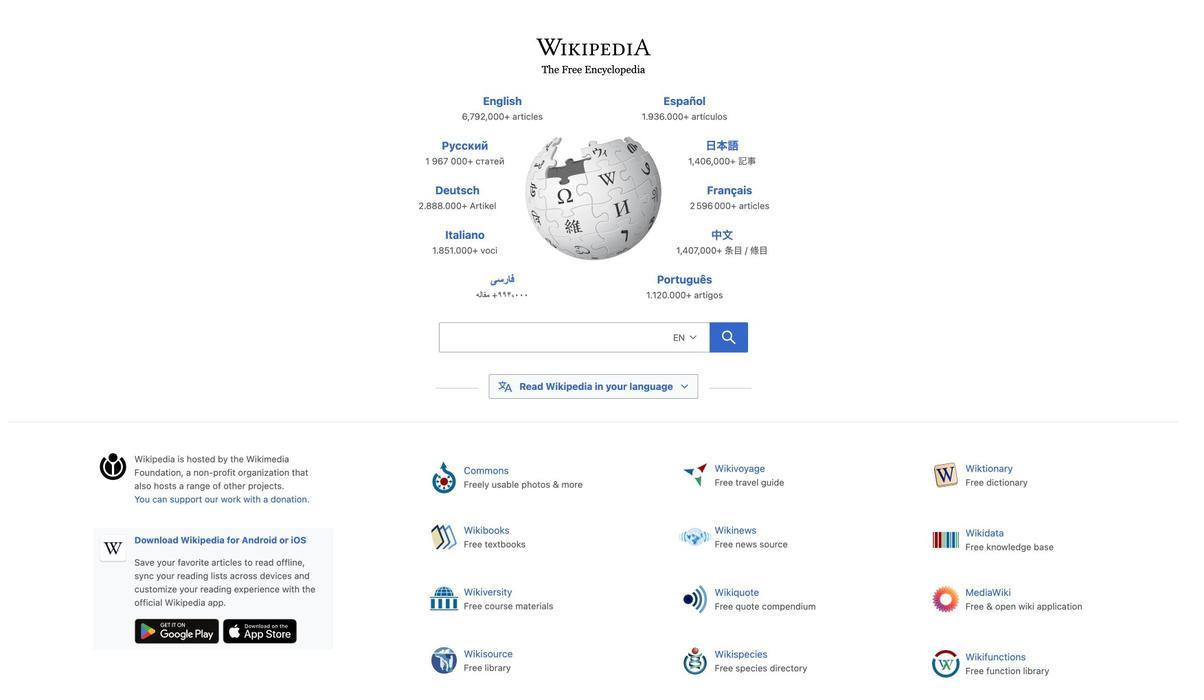 Task type: describe. For each thing, give the bounding box(es) containing it.
other projects element
[[418, 453, 1178, 682]]

top languages element
[[404, 93, 783, 316]]



Task type: locate. For each thing, give the bounding box(es) containing it.
None search field
[[408, 319, 779, 361], [439, 323, 710, 353], [408, 319, 779, 361], [439, 323, 710, 353]]



